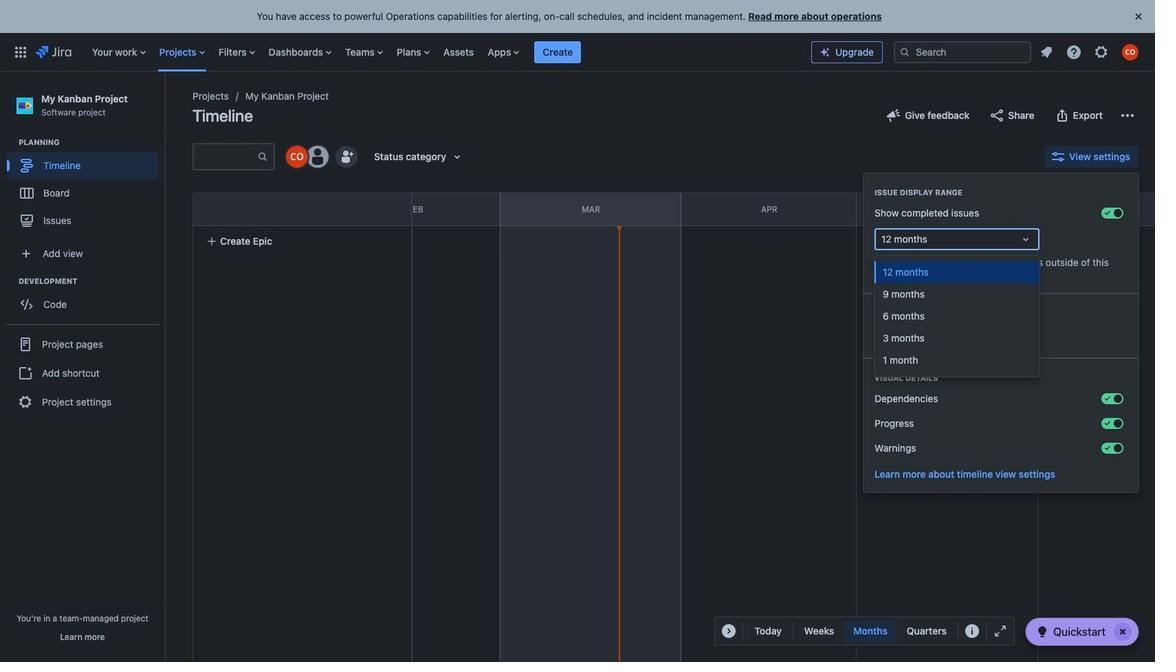 Task type: describe. For each thing, give the bounding box(es) containing it.
enter full screen image
[[992, 623, 1009, 639]]

export icon image
[[1054, 107, 1070, 124]]

notifications image
[[1038, 44, 1055, 60]]

column header inside timeline grid
[[150, 193, 331, 226]]

help image
[[1066, 44, 1082, 60]]

planning image
[[2, 134, 19, 151]]

visual details group
[[864, 358, 1139, 468]]

sidebar navigation image
[[150, 88, 180, 116]]

check image
[[1034, 624, 1051, 640]]

settings image
[[1093, 44, 1110, 60]]

sidebar element
[[0, 72, 165, 662]]



Task type: vqa. For each thing, say whether or not it's contained in the screenshot.
check image
yes



Task type: locate. For each thing, give the bounding box(es) containing it.
list item
[[534, 33, 581, 71]]

timeline grid
[[150, 193, 1155, 662]]

issue display range group
[[864, 173, 1139, 377]]

add people image
[[338, 149, 355, 165]]

row group
[[193, 193, 411, 226]]

dismiss quickstart image
[[1112, 621, 1134, 643]]

list
[[85, 33, 811, 71], [1034, 40, 1147, 64]]

search image
[[899, 46, 910, 57]]

0 horizontal spatial list
[[85, 33, 811, 71]]

primary element
[[8, 33, 811, 71]]

your profile and settings image
[[1122, 44, 1139, 60]]

heading
[[19, 137, 164, 148], [864, 187, 1139, 198], [19, 276, 164, 287], [864, 373, 1139, 384]]

row
[[193, 193, 411, 226]]

column header
[[150, 193, 331, 226]]

None search field
[[894, 41, 1031, 63]]

1 horizontal spatial list
[[1034, 40, 1147, 64]]

row group inside timeline grid
[[193, 193, 411, 226]]

banner
[[0, 33, 1155, 72]]

open image
[[1018, 231, 1034, 248]]

appswitcher icon image
[[12, 44, 29, 60]]

dismiss image
[[1130, 8, 1147, 25]]

row inside timeline grid
[[193, 193, 411, 226]]

jira image
[[36, 44, 71, 60], [36, 44, 71, 60]]

development image
[[2, 273, 19, 290]]

group
[[7, 137, 164, 239], [7, 276, 164, 323], [864, 293, 1139, 358], [6, 324, 160, 422], [796, 620, 955, 642]]

Search field
[[894, 41, 1031, 63]]

Search timeline text field
[[194, 144, 257, 169]]



